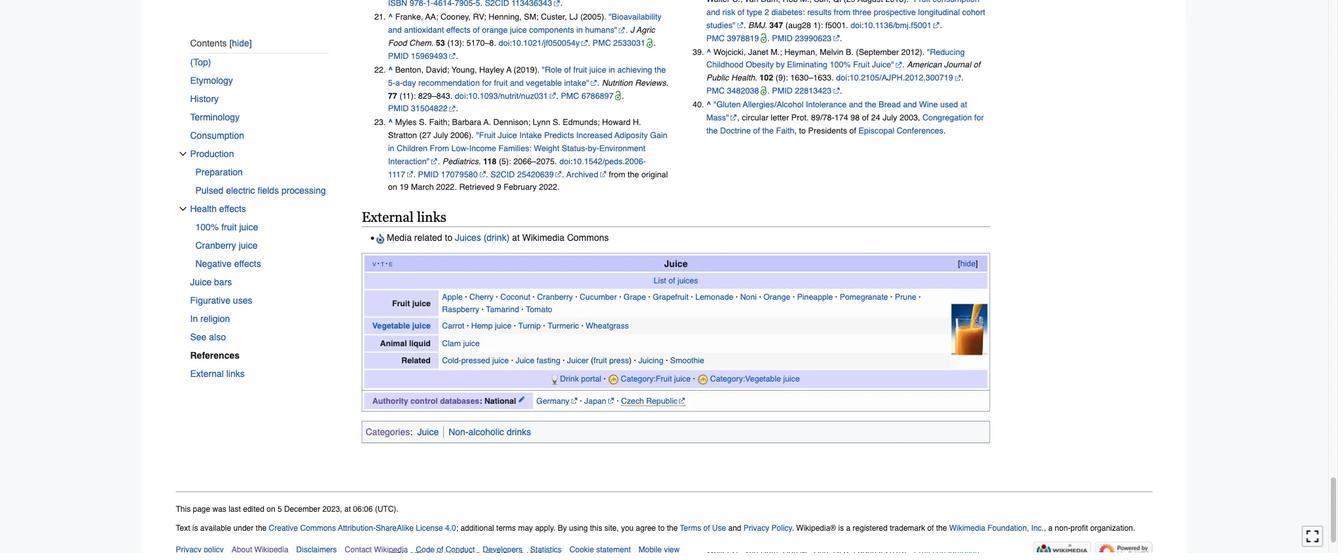 Task type: describe. For each thing, give the bounding box(es) containing it.
2023,
[[323, 505, 342, 514]]

obesity
[[746, 60, 774, 70]]

89/78-
[[811, 113, 835, 122]]

the inside from the original on 19 march 2022
[[628, 170, 639, 179]]

^ link up mass"
[[707, 100, 711, 110]]

doi down three
[[851, 21, 862, 30]]

pmid for 31504822
[[388, 104, 409, 114]]

. inside . pmc 3482038
[[962, 73, 964, 83]]

b.
[[846, 47, 854, 57]]

juice inside '100% fruit juice' link
[[239, 222, 258, 232]]

1 is from the left
[[192, 524, 198, 533]]

^ for "bioavailability and antioxidant effects of orange juice components in humans"
[[388, 13, 393, 22]]

effects for negative effects
[[234, 259, 261, 269]]

this page was last edited on 5 december 2023, at 06:06 (utc) .
[[176, 505, 399, 514]]

. left 'bmj'
[[744, 21, 746, 30]]

(2005).
[[580, 13, 607, 22]]

grape link
[[624, 293, 646, 302]]

fruit up cranberry juice
[[221, 222, 237, 232]]

cherry link
[[470, 293, 494, 302]]

wheatgrass link
[[586, 321, 629, 331]]

for inside "role of fruit juice in achieving the 5-a-day recommendation for fruit and vegetable intake"
[[482, 78, 492, 88]]

the down mass"
[[707, 126, 718, 135]]

0 horizontal spatial 100%
[[195, 222, 219, 232]]

noni link
[[740, 293, 757, 302]]

: down "bioavailability and antioxidant effects of orange juice components in humans" link
[[510, 39, 512, 48]]

terms of use link
[[680, 524, 726, 533]]

myles s. faith; barbara a. dennison; lynn s. edmunds; howard h. stratton (27 july 2006).
[[388, 118, 641, 140]]

: down status-
[[570, 157, 573, 166]]

wikimedia foundation image
[[1034, 542, 1091, 553]]

cooney,
[[441, 13, 471, 22]]

cranberry for cranberry juice
[[195, 240, 236, 251]]

list of juices link
[[654, 276, 698, 286]]

. left 'wikipedia®'
[[792, 524, 794, 533]]

"bioavailability and antioxidant effects of orange juice components in humans" link
[[388, 13, 662, 35]]

77
[[388, 91, 397, 101]]

this
[[590, 524, 602, 533]]

pmc link for "bioavailability and antioxidant effects of orange juice components in humans"
[[593, 39, 611, 48]]

1 vertical spatial links
[[226, 369, 245, 379]]

. 53 (13): 5170–8. doi : 10.1021/jf050054y
[[431, 39, 580, 48]]

h.
[[633, 118, 641, 127]]

pmc for 6786897
[[561, 91, 579, 101]]

: down control
[[410, 427, 413, 438]]

fruit press link
[[594, 356, 629, 366]]

j agric food chem
[[388, 26, 655, 48]]

doi link down three
[[851, 21, 862, 30]]

juice left non-
[[417, 427, 439, 438]]

^ link for "role of fruit juice in achieving the 5-a-day recommendation for fruit and vegetable intake"
[[388, 65, 393, 75]]

2 is from the left
[[839, 524, 844, 533]]

. down 25420639 link
[[557, 183, 560, 192]]

inc.
[[1032, 524, 1044, 533]]

pmc link for "role of fruit juice in achieving the 5-a-day recommendation for fruit and vegetable intake"
[[561, 91, 579, 101]]

juice inside "role of fruit juice in achieving the 5-a-day recommendation for fruit and vegetable intake"
[[589, 65, 606, 75]]

. left 118
[[479, 157, 481, 166]]

franke, aa; cooney, rv; henning, sm; custer, lj (2005).
[[395, 13, 609, 22]]

pressed
[[461, 356, 490, 366]]

from inside "fruit consumption and risk of type 2 diabetes: results from three prospective longitudinal cohort studies"
[[834, 8, 851, 17]]

98
[[851, 113, 860, 122]]

^ link for "reducing childhood obesity by eliminating 100% fruit juice"
[[707, 47, 711, 57]]

. down the . bmj . 347 (aug28 1): f5001. doi : 10.1136/bmj.f5001
[[840, 34, 842, 43]]

fruit left press
[[594, 356, 607, 366]]

hemp juice
[[471, 321, 512, 331]]

melvin
[[820, 47, 844, 57]]

t
[[381, 259, 384, 268]]

doi link for "bioavailability and antioxidant effects of orange juice components in humans"
[[499, 39, 510, 48]]

also
[[209, 332, 226, 342]]

1 horizontal spatial at
[[512, 233, 520, 243]]

"gluten allergies/alcohol intolerance and the bread and wine used at mass" link
[[707, 100, 968, 122]]

. pmid 22813423
[[768, 86, 832, 96]]

allergies/alcohol
[[743, 100, 804, 110]]

e link
[[389, 259, 393, 268]]

apple
[[442, 293, 463, 302]]

pmid for 17079580
[[418, 170, 439, 179]]

page
[[193, 505, 210, 514]]

0 vertical spatial to
[[799, 126, 806, 135]]

preparation link
[[195, 163, 329, 181]]

stratton
[[388, 131, 417, 140]]

2 s. from the left
[[553, 118, 561, 127]]

pmc for 3482038
[[707, 86, 725, 96]]

pineapple link
[[797, 293, 833, 302]]

15969493
[[411, 51, 448, 61]]

of down 98
[[850, 126, 857, 135]]

17079580
[[441, 170, 478, 179]]

100% fruit juice
[[195, 222, 258, 232]]

letter
[[771, 113, 789, 122]]

0 vertical spatial external
[[362, 209, 414, 225]]

, circular letter prot. 89/78-174 98 of 24 july 2003,
[[737, 113, 923, 122]]

. down from
[[438, 157, 440, 166]]

the right under
[[256, 524, 267, 533]]

. up sharealike
[[396, 505, 399, 514]]

juice up cold-pressed juice
[[463, 339, 480, 348]]

. down congregation
[[944, 126, 946, 135]]

. down humans" at the left top of the page
[[588, 39, 590, 48]]

contents hide
[[190, 38, 249, 48]]

1 a from the left
[[846, 524, 851, 533]]

juice right pressed
[[492, 356, 509, 366]]

doi down orange
[[499, 39, 510, 48]]

orange juice image
[[952, 305, 988, 356]]

pmid link for "reducing childhood obesity by eliminating 100% fruit juice"
[[772, 86, 793, 96]]

license
[[416, 524, 443, 533]]

, for , to presidents of episcopal conferences .
[[795, 126, 797, 135]]

figurative uses
[[190, 295, 252, 306]]

, for , circular letter prot. 89/78-174 98 of 24 july 2003,
[[737, 113, 740, 122]]

eliminating
[[787, 60, 828, 70]]

. left 102
[[755, 73, 757, 83]]

pmid link up "march"
[[418, 170, 439, 179]]

9
[[497, 183, 501, 192]]

archived
[[567, 170, 598, 179]]

turnip
[[518, 321, 541, 331]]

drink
[[560, 375, 579, 384]]

fruit up 10.1093/nutrit/nuz031
[[494, 78, 508, 88]]

the left terms
[[667, 524, 678, 533]]

pmid link for "bioavailability and antioxidant effects of orange juice components in humans"
[[388, 51, 409, 61]]

. left archived
[[562, 170, 564, 179]]

118
[[483, 157, 497, 166]]

^ link for "bioavailability and antioxidant effects of orange juice components in humans"
[[388, 13, 393, 22]]

fruit up intake"
[[573, 65, 587, 75]]

juicer link
[[567, 356, 589, 366]]

. down interaction"
[[414, 170, 416, 179]]

by
[[558, 524, 567, 533]]

doi down status-
[[559, 157, 570, 166]]

1 vertical spatial commons
[[300, 524, 336, 533]]

and up 2003,
[[903, 100, 917, 110]]

. pmid 17079580
[[414, 170, 478, 179]]

, to presidents of episcopal conferences .
[[795, 126, 946, 135]]

. down 347
[[768, 34, 770, 43]]

doi link for "reducing childhood obesity by eliminating 100% fruit juice"
[[836, 73, 847, 83]]

vegetable juice
[[372, 321, 431, 331]]

(5):
[[499, 157, 511, 166]]

^ link for "fruit juice intake predicts increased adiposity gain in children from low-income families: weight status-by-environment interaction"
[[388, 118, 393, 127]]

"reducing childhood obesity by eliminating 100% fruit juice"
[[707, 47, 965, 70]]

. up the 6786897
[[597, 78, 600, 88]]

tamarind
[[486, 305, 519, 314]]

see also
[[190, 332, 226, 342]]

^ up mass"
[[707, 100, 711, 110]]

by-
[[588, 144, 599, 153]]

databases
[[440, 396, 480, 406]]

barbara
[[452, 118, 482, 127]]

juice inside "bioavailability and antioxidant effects of orange juice components in humans"
[[510, 26, 527, 35]]

. right nutrition
[[666, 78, 669, 88]]

fullscreen image
[[1306, 530, 1319, 543]]

the right trademark
[[936, 524, 947, 533]]

edmunds;
[[563, 118, 600, 127]]

of right trademark
[[928, 524, 934, 533]]

july inside myles s. faith; barbara a. dennison; lynn s. edmunds; howard h. stratton (27 july 2006).
[[434, 131, 448, 140]]

germany link
[[537, 396, 578, 406]]

. down . 102 (9): 1630–1633. doi : 10.2105/ajph.2012.300719
[[840, 86, 842, 96]]

from inside from the original on 19 march 2022
[[609, 170, 625, 179]]

smoothie link
[[670, 356, 704, 366]]

: down "reducing childhood obesity by eliminating 100% fruit juice"
[[847, 73, 850, 83]]

. inside . pmid 31504822
[[622, 91, 624, 101]]

david;
[[426, 65, 449, 75]]

animal liquid
[[380, 339, 431, 348]]

czech
[[621, 396, 644, 406]]

j
[[630, 26, 635, 35]]

dennison;
[[493, 118, 531, 127]]

juice bars link
[[190, 273, 329, 291]]

cohort
[[962, 8, 985, 17]]

e
[[389, 259, 393, 268]]

juice right category:vegetable
[[783, 375, 800, 384]]

. up barbara
[[456, 104, 458, 114]]

of inside american journal of public health
[[974, 60, 981, 70]]

1 vertical spatial fruit
[[392, 299, 410, 308]]

public
[[707, 73, 729, 83]]

10.1542/peds.2006- 1117
[[388, 157, 646, 179]]

terminology link
[[190, 108, 329, 126]]

franke,
[[395, 13, 423, 22]]

wikipedia®
[[796, 524, 836, 533]]

consumption
[[933, 0, 980, 4]]

0 vertical spatial wikimedia
[[522, 233, 565, 243]]

0 horizontal spatial on
[[267, 505, 275, 514]]

t link
[[381, 259, 384, 268]]

. inside . pmc 3978819
[[940, 21, 942, 30]]

juice inside the cranberry juice link
[[239, 240, 258, 251]]

the inside "role of fruit juice in achieving the 5-a-day recommendation for fruit and vegetable intake"
[[655, 65, 666, 75]]

juice up vegetable juice
[[412, 299, 431, 308]]

juice up list of juices link
[[664, 259, 688, 269]]

and inside "role of fruit juice in achieving the 5-a-day recommendation for fruit and vegetable intake"
[[510, 78, 524, 88]]

at for this page was last edited on 5 december 2023, at 06:06 (utc) .
[[344, 505, 351, 514]]

risk
[[723, 8, 735, 17]]

10.1136/bmj.f5001
[[864, 21, 932, 30]]

juice up figurative
[[190, 277, 212, 287]]

external links link
[[190, 365, 329, 383]]

weight
[[534, 144, 560, 153]]

and inside "bioavailability and antioxidant effects of orange juice components in humans"
[[388, 26, 402, 35]]

"fruit for prospective
[[911, 0, 931, 4]]

and up 98
[[849, 100, 863, 110]]

pediatrics
[[442, 157, 479, 166]]

. down (13):
[[456, 51, 458, 61]]

media related to juices (drink) at wikimedia commons
[[384, 233, 609, 243]]

of right 98
[[862, 113, 869, 122]]

. left 347
[[765, 21, 767, 30]]

. archived
[[562, 170, 598, 179]]

: left national
[[480, 396, 482, 406]]



Task type: locate. For each thing, give the bounding box(es) containing it.
. down agric
[[654, 39, 656, 48]]

and up studies"
[[707, 8, 720, 17]]

on inside from the original on 19 march 2022
[[388, 183, 397, 192]]

pmc inside . pmc 3978819
[[707, 34, 725, 43]]

july down faith;
[[434, 131, 448, 140]]

"fruit up the longitudinal
[[911, 0, 931, 4]]

at for "gluten allergies/alcohol intolerance and the bread and wine used at mass"
[[961, 100, 968, 110]]

2022 inside from the original on 19 march 2022
[[436, 183, 455, 192]]

1 vertical spatial 100%
[[195, 222, 219, 232]]

0 vertical spatial july
[[883, 113, 898, 122]]

1 horizontal spatial fruit
[[853, 60, 870, 70]]

of right risk
[[738, 8, 745, 17]]

2 vertical spatial in
[[388, 144, 395, 153]]

history link
[[190, 90, 329, 108]]

(top)
[[190, 57, 211, 67]]

pmc link down intake"
[[561, 91, 579, 101]]

0 horizontal spatial july
[[434, 131, 448, 140]]

faith
[[776, 126, 795, 135]]

juice fasting link
[[516, 356, 561, 366]]

0 horizontal spatial at
[[344, 505, 351, 514]]

, down prot.
[[795, 126, 797, 135]]

edit this at wikidata image
[[519, 396, 525, 403]]

pmid for 15969493
[[388, 51, 409, 61]]

1 vertical spatial to
[[445, 233, 453, 243]]

1 vertical spatial hide
[[961, 259, 976, 268]]

1 vertical spatial on
[[267, 505, 275, 514]]

. s2cid 25420639
[[486, 170, 554, 179]]

^ for "role of fruit juice in achieving the 5-a-day recommendation for fruit and vegetable intake"
[[388, 65, 393, 75]]

2 horizontal spatial in
[[609, 65, 615, 75]]

1 vertical spatial july
[[434, 131, 448, 140]]

1 vertical spatial effects
[[219, 204, 246, 214]]

pmid for 23990623
[[772, 34, 793, 43]]

turmeric link
[[548, 321, 579, 331]]

5170–8.
[[467, 39, 496, 48]]

cold-pressed juice link
[[442, 356, 509, 366]]

0 vertical spatial in
[[577, 26, 583, 35]]

tamarind link
[[486, 305, 519, 314]]

and right use
[[728, 524, 742, 533]]

pmid down 347
[[772, 34, 793, 43]]

pmid inside . pmid 31504822
[[388, 104, 409, 114]]

of right journal
[[974, 60, 981, 70]]

0 vertical spatial cranberry
[[195, 240, 236, 251]]

^ for "reducing childhood obesity by eliminating 100% fruit juice"
[[707, 47, 711, 57]]

: inside . nutrition reviews . 77 (11): 829–843. doi : 10.1093/nutrit/nuz031
[[466, 91, 468, 101]]

effects up juice bars link
[[234, 259, 261, 269]]

. left 53
[[431, 39, 434, 48]]

registered
[[853, 524, 888, 533]]

"gluten
[[714, 100, 741, 110]]

0 horizontal spatial a
[[846, 524, 851, 533]]

non-
[[449, 427, 469, 438]]

pineapple
[[797, 293, 833, 302]]

1 2022 from the left
[[436, 183, 455, 192]]

2 vertical spatial to
[[658, 524, 665, 533]]

100% down melvin
[[830, 60, 851, 70]]

0 horizontal spatial links
[[226, 369, 245, 379]]

. pediatrics . 118 (5): 2066–2075. doi :
[[438, 157, 573, 166]]

1117
[[388, 170, 405, 179]]

0 horizontal spatial fruit
[[392, 299, 410, 308]]

pmc for 3978819
[[707, 34, 725, 43]]

. down 118
[[486, 170, 488, 179]]

hide inside dropdown button
[[961, 259, 976, 268]]

1 horizontal spatial 2022
[[539, 183, 557, 192]]

1 horizontal spatial cranberry
[[537, 293, 573, 302]]

2 a from the left
[[1049, 524, 1053, 533]]

hide inside the 'contents hide'
[[232, 38, 249, 48]]

1 horizontal spatial "fruit
[[911, 0, 931, 4]]

fruit inside "reducing childhood obesity by eliminating 100% fruit juice"
[[853, 60, 870, 70]]

bread
[[879, 100, 901, 110]]

1 horizontal spatial s.
[[553, 118, 561, 127]]

1 vertical spatial for
[[975, 113, 984, 122]]

0 vertical spatial from
[[834, 8, 851, 17]]

^ up childhood
[[707, 47, 711, 57]]

(27
[[419, 131, 431, 140]]

1 vertical spatial in
[[609, 65, 615, 75]]

1 horizontal spatial from
[[834, 8, 851, 17]]

grape
[[624, 293, 646, 302]]

v
[[372, 259, 376, 268]]

2 vertical spatial ,
[[1044, 524, 1046, 533]]

1 vertical spatial health
[[190, 204, 217, 214]]

2 vertical spatial effects
[[234, 259, 261, 269]]

health inside american journal of public health
[[731, 73, 755, 83]]

v t e
[[372, 259, 393, 268]]

pmc link down humans" at the left top of the page
[[593, 39, 611, 48]]

. nutrition reviews . 77 (11): 829–843. doi : 10.1093/nutrit/nuz031
[[388, 78, 669, 101]]

1 horizontal spatial hide
[[961, 259, 976, 268]]

"fruit for income
[[476, 131, 496, 140]]

2 horizontal spatial ,
[[1044, 524, 1046, 533]]

. pmc 6786897
[[556, 91, 614, 101]]

references link
[[190, 346, 338, 365]]

agric
[[637, 26, 655, 35]]

pmid for 22813423
[[772, 86, 793, 96]]

1 vertical spatial "fruit
[[476, 131, 496, 140]]

of right list
[[669, 276, 675, 286]]

juice down tamarind
[[495, 321, 512, 331]]

pmc link down public
[[707, 86, 725, 96]]

100% inside "reducing childhood obesity by eliminating 100% fruit juice"
[[830, 60, 851, 70]]

press
[[609, 356, 629, 366]]

^ left franke,
[[388, 13, 393, 22]]

"fruit consumption and risk of type 2 diabetes: results from three prospective longitudinal cohort studies"
[[707, 0, 985, 30]]

^ link
[[388, 13, 393, 22], [707, 47, 711, 57], [388, 65, 393, 75], [707, 100, 711, 110], [388, 118, 393, 127]]

pmid
[[772, 34, 793, 43], [388, 51, 409, 61], [772, 86, 793, 96], [388, 104, 409, 114], [418, 170, 439, 179]]

: down three
[[862, 21, 864, 30]]

list of juices
[[654, 276, 698, 286]]

pmid down food
[[388, 51, 409, 61]]

for inside congregation for the doctrine of the faith
[[975, 113, 984, 122]]

in down lj
[[577, 26, 583, 35]]

health effects link
[[190, 200, 329, 218]]

1 vertical spatial from
[[609, 170, 625, 179]]

pmid link down food
[[388, 51, 409, 61]]

turnip link
[[518, 321, 541, 331]]

juice down smoothie link
[[674, 375, 691, 384]]

1 horizontal spatial for
[[975, 113, 984, 122]]

0 vertical spatial commons
[[567, 233, 609, 243]]

liquid
[[409, 339, 431, 348]]

doi link for "role of fruit juice in achieving the 5-a-day recommendation for fruit and vegetable intake"
[[455, 91, 466, 101]]

^ for "fruit juice intake predicts increased adiposity gain in children from low-income families: weight status-by-environment interaction"
[[388, 118, 393, 127]]

cranberry for cranberry link
[[537, 293, 573, 302]]

pmid inside the . pmid 15969493
[[388, 51, 409, 61]]

1 horizontal spatial commons
[[567, 233, 609, 243]]

republic
[[646, 396, 678, 406]]

effects for health effects
[[219, 204, 246, 214]]

authority control databases link
[[372, 396, 480, 406]]

doi link down 'recommendation'
[[455, 91, 466, 101]]

wikimedia left foundation, in the right bottom of the page
[[949, 524, 986, 533]]

1 vertical spatial wikimedia
[[949, 524, 986, 533]]

fruit up vegetable juice
[[392, 299, 410, 308]]

"fruit inside "fruit consumption and risk of type 2 diabetes: results from three prospective longitudinal cohort studies"
[[911, 0, 931, 4]]

prune raspberry
[[442, 293, 917, 314]]

1 horizontal spatial links
[[417, 209, 446, 225]]

to inside footer
[[658, 524, 665, 533]]

in inside "role of fruit juice in achieving the 5-a-day recommendation for fruit and vegetable intake"
[[609, 65, 615, 75]]

0 horizontal spatial ,
[[737, 113, 740, 122]]

1 horizontal spatial in
[[577, 26, 583, 35]]

1 vertical spatial at
[[512, 233, 520, 243]]

wheatgrass
[[586, 321, 629, 331]]

0 horizontal spatial cranberry
[[195, 240, 236, 251]]

doi
[[851, 21, 862, 30], [499, 39, 510, 48], [836, 73, 847, 83], [455, 91, 466, 101], [559, 157, 570, 166]]

0 horizontal spatial to
[[445, 233, 453, 243]]

1 vertical spatial external
[[190, 369, 224, 379]]

available
[[200, 524, 231, 533]]

pmid down '77'
[[388, 104, 409, 114]]

for
[[482, 78, 492, 88], [975, 113, 984, 122]]

the left original
[[628, 170, 639, 179]]

of down circular
[[753, 126, 760, 135]]

income
[[469, 144, 496, 153]]

v link
[[372, 259, 376, 268]]

electric
[[226, 185, 255, 196]]

juice up liquid
[[412, 321, 431, 331]]

0 horizontal spatial "fruit
[[476, 131, 496, 140]]

doi down "reducing childhood obesity by eliminating 100% fruit juice"
[[836, 73, 847, 83]]

. down vegetable
[[556, 91, 559, 101]]

2022
[[436, 183, 455, 192], [539, 183, 557, 192]]

doi link down status-
[[559, 157, 570, 166]]

. down 102
[[768, 86, 770, 96]]

x small image
[[179, 150, 187, 158]]

0 vertical spatial external links
[[362, 209, 446, 225]]

^ link up childhood
[[707, 47, 711, 57]]

howard
[[602, 118, 631, 127]]

100% down health effects
[[195, 222, 219, 232]]

pmc inside . pmc 3482038
[[707, 86, 725, 96]]

2006).
[[451, 131, 474, 140]]

is right text
[[192, 524, 198, 533]]

juice up nutrition
[[589, 65, 606, 75]]

2 2022 from the left
[[539, 183, 557, 192]]

intake"
[[564, 78, 589, 88]]

23990623
[[795, 34, 832, 43]]

bars
[[214, 277, 232, 287]]

0 horizontal spatial external links
[[190, 369, 245, 379]]

of left use
[[704, 524, 710, 533]]

apple link
[[442, 293, 463, 302]]

15969493 link
[[411, 51, 456, 61]]

was
[[213, 505, 226, 514]]

0 vertical spatial "fruit
[[911, 0, 931, 4]]

0 horizontal spatial wikimedia
[[522, 233, 565, 243]]

0 horizontal spatial 2022
[[436, 183, 455, 192]]

0 vertical spatial fruit
[[853, 60, 870, 70]]

1 horizontal spatial july
[[883, 113, 898, 122]]

at inside "gluten allergies/alcohol intolerance and the bread and wine used at mass"
[[961, 100, 968, 110]]

juice inside the "fruit juice intake predicts increased adiposity gain in children from low-income families: weight status-by-environment interaction"
[[498, 131, 517, 140]]

faith;
[[429, 118, 450, 127]]

1 horizontal spatial on
[[388, 183, 397, 192]]

^ up 5- at left
[[388, 65, 393, 75]]

1 horizontal spatial ,
[[795, 126, 797, 135]]

health inside "link"
[[190, 204, 217, 214]]

1 horizontal spatial external links
[[362, 209, 446, 225]]

0 vertical spatial juice link
[[664, 259, 688, 269]]

doi link for "fruit juice intake predicts increased adiposity gain in children from low-income families: weight status-by-environment interaction"
[[559, 157, 570, 166]]

external down references
[[190, 369, 224, 379]]

negative
[[195, 259, 232, 269]]

2 horizontal spatial to
[[799, 126, 806, 135]]

0 vertical spatial for
[[482, 78, 492, 88]]

1 s. from the left
[[419, 118, 427, 127]]

category:fruit juice link
[[621, 375, 691, 384]]

of inside "bioavailability and antioxidant effects of orange juice components in humans"
[[473, 26, 480, 35]]

drink portal link
[[560, 375, 602, 384]]

pmc link for "reducing childhood obesity by eliminating 100% fruit juice"
[[707, 86, 725, 96]]

0 vertical spatial health
[[731, 73, 755, 83]]

history
[[190, 94, 219, 104]]

0 horizontal spatial juice link
[[417, 427, 439, 438]]

1 vertical spatial juice link
[[417, 427, 439, 438]]

"role of fruit juice in achieving the 5-a-day recommendation for fruit and vegetable intake" link
[[388, 65, 666, 88]]

"role of fruit juice in achieving the 5-a-day recommendation for fruit and vegetable intake"
[[388, 65, 666, 88]]

using
[[569, 524, 588, 533]]

1 horizontal spatial is
[[839, 524, 844, 533]]

0 vertical spatial hide
[[232, 38, 249, 48]]

0 vertical spatial on
[[388, 183, 397, 192]]

1 horizontal spatial to
[[658, 524, 665, 533]]

production link
[[190, 145, 329, 163]]

22813423
[[795, 86, 832, 96]]

1 horizontal spatial wikimedia
[[949, 524, 986, 533]]

effects inside "bioavailability and antioxidant effects of orange juice components in humans"
[[446, 26, 471, 35]]

"fruit juice intake predicts increased adiposity gain in children from low-income families: weight status-by-environment interaction"
[[388, 131, 668, 166]]

longitudinal
[[918, 8, 960, 17]]

pmc for 2533031
[[593, 39, 611, 48]]

(september
[[856, 47, 899, 57]]

(2019).
[[514, 65, 540, 75]]

doctrine
[[720, 126, 751, 135]]

pmc down humans" at the left top of the page
[[593, 39, 611, 48]]

. inside the . pmid 15969493
[[654, 39, 656, 48]]

chem
[[409, 39, 431, 48]]

0 horizontal spatial hide
[[232, 38, 249, 48]]

the inside "gluten allergies/alcohol intolerance and the bread and wine used at mass"
[[865, 100, 877, 110]]

privacy
[[744, 524, 770, 533]]

of inside "role of fruit juice in achieving the 5-a-day recommendation for fruit and vegetable intake"
[[564, 65, 571, 75]]

pmid up "march"
[[418, 170, 439, 179]]

6786897
[[582, 91, 614, 101]]

2 horizontal spatial at
[[961, 100, 968, 110]]

0 horizontal spatial from
[[609, 170, 625, 179]]

of inside congregation for the doctrine of the faith
[[753, 126, 760, 135]]

. up 2533031
[[626, 26, 630, 35]]

at right 2023,
[[344, 505, 351, 514]]

0 vertical spatial effects
[[446, 26, 471, 35]]

s. up (27
[[419, 118, 427, 127]]

from
[[834, 8, 851, 17], [609, 170, 625, 179]]

footer containing this page was last edited on 5 december 2023, at 06:06
[[176, 492, 1153, 553]]

a left the "non-"
[[1049, 524, 1053, 533]]

commons
[[567, 233, 609, 243], [300, 524, 336, 533]]

fruit
[[853, 60, 870, 70], [392, 299, 410, 308]]

effects up (13):
[[446, 26, 471, 35]]

and inside "fruit consumption and risk of type 2 diabetes: results from three prospective longitudinal cohort studies"
[[707, 8, 720, 17]]

pmid link for "role of fruit juice in achieving the 5-a-day recommendation for fruit and vegetable intake"
[[388, 104, 409, 114]]

in inside the "fruit juice intake predicts increased adiposity gain in children from low-income families: weight status-by-environment interaction"
[[388, 144, 395, 153]]

commons up cucumber "link"
[[567, 233, 609, 243]]

the up reviews
[[655, 65, 666, 75]]

health up 3482038
[[731, 73, 755, 83]]

to down prot.
[[799, 126, 806, 135]]

"reducing
[[927, 47, 965, 57]]

"fruit inside the "fruit juice intake predicts increased adiposity gain in children from low-income families: weight status-by-environment interaction"
[[476, 131, 496, 140]]

in inside "bioavailability and antioxidant effects of orange juice components in humans"
[[577, 26, 583, 35]]

0 vertical spatial links
[[417, 209, 446, 225]]

1 horizontal spatial juice link
[[664, 259, 688, 269]]

0 horizontal spatial commons
[[300, 524, 336, 533]]

powered by mediawiki image
[[1095, 542, 1153, 553]]

wikimedia right (drink)
[[522, 233, 565, 243]]

^ link left franke,
[[388, 13, 393, 22]]

on left "19"
[[388, 183, 397, 192]]

0 horizontal spatial is
[[192, 524, 198, 533]]

m.;
[[771, 47, 782, 57]]

juice down sm;
[[510, 26, 527, 35]]

footer
[[176, 492, 1153, 553]]

pulsed electric fields processing link
[[195, 181, 329, 200]]

0 horizontal spatial external
[[190, 369, 224, 379]]

juice down the dennison; at the top left of page
[[498, 131, 517, 140]]

0 vertical spatial at
[[961, 100, 968, 110]]

in up nutrition
[[609, 65, 615, 75]]

juices
[[455, 233, 481, 243]]

doi inside . nutrition reviews . 77 (11): 829–843. doi : 10.1093/nutrit/nuz031
[[455, 91, 466, 101]]

external links up media
[[362, 209, 446, 225]]

cranberry up negative
[[195, 240, 236, 251]]

1 horizontal spatial health
[[731, 73, 755, 83]]

0 horizontal spatial in
[[388, 144, 395, 153]]

links up related at the left top
[[417, 209, 446, 225]]

used
[[940, 100, 958, 110]]

2 vertical spatial at
[[344, 505, 351, 514]]

edited
[[243, 505, 264, 514]]

(9):
[[776, 73, 788, 83]]

original
[[642, 170, 668, 179]]

0 vertical spatial ,
[[737, 113, 740, 122]]

heyman,
[[785, 47, 818, 57]]

0 horizontal spatial for
[[482, 78, 492, 88]]

text
[[176, 524, 190, 533]]

0 horizontal spatial health
[[190, 204, 217, 214]]

1 vertical spatial cranberry
[[537, 293, 573, 302]]

achieving
[[617, 65, 652, 75]]

pmc link down studies"
[[707, 34, 725, 43]]

1 vertical spatial ,
[[795, 126, 797, 135]]

of down rv;
[[473, 26, 480, 35]]

. up 10.2105/ajph.2012.300719 link
[[903, 60, 907, 70]]

raspberry link
[[442, 305, 479, 314]]

pmc down studies"
[[707, 34, 725, 43]]

1 horizontal spatial external
[[362, 209, 414, 225]]

0 vertical spatial 100%
[[830, 60, 851, 70]]

smoothie
[[670, 356, 704, 366]]

the left faith
[[763, 126, 774, 135]]

by
[[776, 60, 785, 70]]

pmid down (9):
[[772, 86, 793, 96]]

of inside "fruit consumption and risk of type 2 diabetes: results from three prospective longitudinal cohort studies"
[[738, 8, 745, 17]]

juice left fasting in the left of the page
[[516, 356, 535, 366]]

pmid link down 347
[[772, 34, 793, 43]]

pmid link down '77'
[[388, 104, 409, 114]]

in down stratton
[[388, 144, 395, 153]]

of
[[738, 8, 745, 17], [473, 26, 480, 35], [974, 60, 981, 70], [564, 65, 571, 75], [862, 113, 869, 122], [753, 126, 760, 135], [850, 126, 857, 135], [669, 276, 675, 286], [704, 524, 710, 533], [928, 524, 934, 533]]

agree
[[636, 524, 656, 533]]

episcopal
[[859, 126, 895, 135]]

links down references
[[226, 369, 245, 379]]

additional
[[461, 524, 494, 533]]

1 vertical spatial external links
[[190, 369, 245, 379]]

1 horizontal spatial a
[[1049, 524, 1053, 533]]

to right agree
[[658, 524, 665, 533]]

1 horizontal spatial 100%
[[830, 60, 851, 70]]

. down 17079580
[[455, 183, 457, 192]]

5
[[278, 505, 282, 514]]

s.
[[419, 118, 427, 127], [553, 118, 561, 127]]

x small image
[[179, 205, 187, 213]]

: down 'recommendation'
[[466, 91, 468, 101]]

^ link left myles
[[388, 118, 393, 127]]

0 horizontal spatial s.
[[419, 118, 427, 127]]



Task type: vqa. For each thing, say whether or not it's contained in the screenshot.
Media
yes



